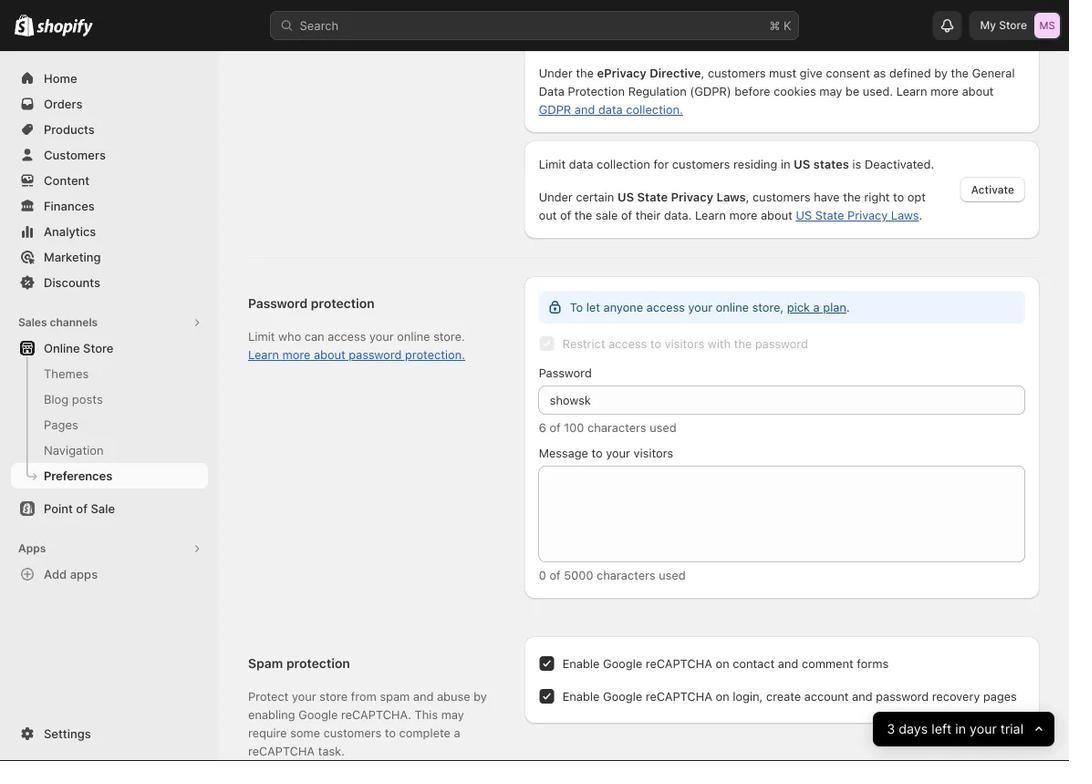 Task type: locate. For each thing, give the bounding box(es) containing it.
sales channels button
[[11, 310, 208, 336]]

marketing link
[[11, 245, 208, 270]]

point of sale button
[[0, 496, 219, 522]]

1 horizontal spatial online
[[255, 22, 291, 36]]

online store
[[255, 22, 324, 36], [44, 341, 114, 355]]

2 horizontal spatial store
[[999, 19, 1027, 32]]

online left search
[[255, 22, 291, 36]]

add
[[44, 568, 67, 582]]

1 vertical spatial online
[[44, 341, 80, 355]]

home link
[[11, 66, 208, 91]]

settings link
[[11, 722, 208, 747]]

pages link
[[11, 412, 208, 438]]

discounts link
[[11, 270, 208, 296]]

my store
[[980, 19, 1027, 32]]

content
[[44, 173, 90, 188]]

online store link
[[255, 20, 324, 38], [11, 336, 208, 361]]

store
[[999, 19, 1027, 32], [294, 22, 324, 36], [83, 341, 114, 355]]

point
[[44, 502, 73, 516]]

⌘ k
[[770, 18, 792, 32]]

1 vertical spatial online store
[[44, 341, 114, 355]]

online down sales channels
[[44, 341, 80, 355]]

left
[[932, 722, 952, 738]]

analytics
[[44, 224, 96, 239]]

0 horizontal spatial shopify image
[[15, 14, 34, 36]]

orders
[[44, 97, 83, 111]]

0 vertical spatial online
[[255, 22, 291, 36]]

1 horizontal spatial shopify image
[[37, 19, 93, 37]]

analytics link
[[11, 219, 208, 245]]

1 horizontal spatial online store
[[255, 22, 324, 36]]

shopify image
[[15, 14, 34, 36], [37, 19, 93, 37]]

blog posts link
[[11, 387, 208, 412]]

apps button
[[11, 537, 208, 562]]

preferences link
[[11, 464, 208, 489]]

your
[[970, 722, 997, 738]]

0 horizontal spatial store
[[83, 341, 114, 355]]

blog
[[44, 392, 69, 407]]

0 horizontal spatial online
[[44, 341, 80, 355]]

0 horizontal spatial online store
[[44, 341, 114, 355]]

0 vertical spatial online store link
[[255, 20, 324, 38]]

navigation link
[[11, 438, 208, 464]]

finances
[[44, 199, 95, 213]]

marketing
[[44, 250, 101, 264]]

0 horizontal spatial online store link
[[11, 336, 208, 361]]

3 days left in your trial
[[887, 722, 1024, 738]]

customers link
[[11, 142, 208, 168]]

1 horizontal spatial online store link
[[255, 20, 324, 38]]

online
[[255, 22, 291, 36], [44, 341, 80, 355]]

of
[[76, 502, 88, 516]]

sale
[[91, 502, 115, 516]]



Task type: describe. For each thing, give the bounding box(es) containing it.
content link
[[11, 168, 208, 193]]

trial
[[1001, 722, 1024, 738]]

my
[[980, 19, 996, 32]]

orders link
[[11, 91, 208, 117]]

3
[[887, 722, 895, 738]]

sales
[[18, 316, 47, 329]]

discounts
[[44, 276, 100, 290]]

pages
[[44, 418, 78, 432]]

⌘
[[770, 18, 781, 32]]

products
[[44, 122, 95, 136]]

days
[[899, 722, 928, 738]]

customers
[[44, 148, 106, 162]]

sales channels
[[18, 316, 98, 329]]

settings
[[44, 727, 91, 741]]

search
[[300, 18, 339, 32]]

3 days left in your trial button
[[873, 713, 1055, 747]]

posts
[[72, 392, 103, 407]]

point of sale link
[[11, 496, 208, 522]]

1 horizontal spatial store
[[294, 22, 324, 36]]

add apps
[[44, 568, 98, 582]]

k
[[784, 18, 792, 32]]

preferences
[[44, 469, 112, 483]]

themes link
[[11, 361, 208, 387]]

navigation
[[44, 443, 104, 458]]

point of sale
[[44, 502, 115, 516]]

add apps button
[[11, 562, 208, 588]]

themes
[[44, 367, 89, 381]]

my store image
[[1035, 13, 1060, 38]]

apps
[[70, 568, 98, 582]]

products link
[[11, 117, 208, 142]]

channels
[[50, 316, 98, 329]]

apps
[[18, 542, 46, 556]]

1 vertical spatial online store link
[[11, 336, 208, 361]]

blog posts
[[44, 392, 103, 407]]

finances link
[[11, 193, 208, 219]]

in
[[955, 722, 966, 738]]

home
[[44, 71, 77, 85]]

0 vertical spatial online store
[[255, 22, 324, 36]]



Task type: vqa. For each thing, say whether or not it's contained in the screenshot.
Learn More
no



